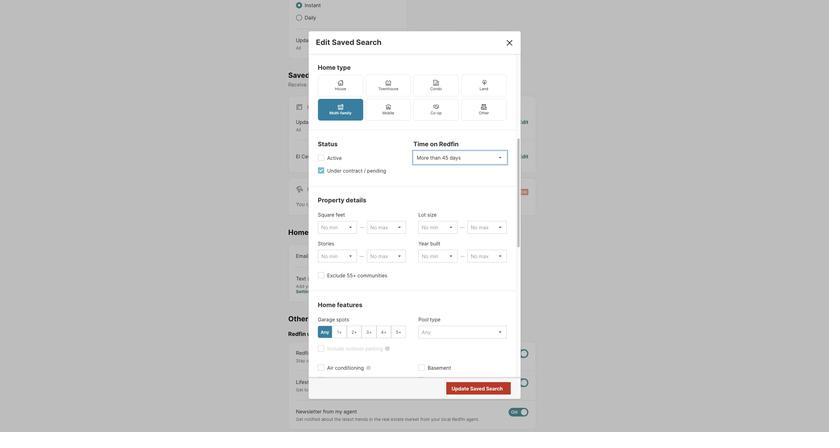 Task type: describe. For each thing, give the bounding box(es) containing it.
mobile
[[383, 111, 394, 115]]

stay
[[296, 358, 305, 363]]

edit saved search dialog
[[309, 31, 521, 432]]

type for home type
[[337, 64, 351, 71]]

receive
[[288, 82, 307, 88]]

for
[[409, 201, 416, 207]]

1 to from the left
[[313, 358, 317, 363]]

buy
[[407, 358, 415, 363]]

redfin inside edit saved search dialog
[[439, 141, 459, 148]]

update saved search button
[[446, 382, 511, 395]]

air
[[327, 365, 334, 371]]

— for square feet
[[360, 225, 364, 230]]

searches inside saved searches receive timely notifications based on your preferred search filters.
[[312, 71, 344, 80]]

1 update types all from the top
[[296, 37, 328, 51]]

notifications
[[324, 82, 353, 88]]

time
[[414, 141, 429, 148]]

pending
[[367, 168, 386, 174]]

include outdoor parking
[[327, 346, 383, 352]]

other emails
[[288, 315, 333, 323]]

can
[[306, 201, 315, 207]]

real
[[382, 417, 390, 422]]

estate
[[391, 417, 404, 422]]

stories
[[318, 241, 334, 247]]

1 horizontal spatial from
[[420, 417, 430, 422]]

4+ radio
[[377, 326, 391, 338]]

search for edit saved search
[[356, 38, 382, 47]]

2 types from the top
[[315, 119, 328, 125]]

no
[[478, 386, 485, 392]]

date
[[318, 358, 327, 363]]

Instant radio
[[296, 2, 302, 8]]

lifestyle
[[296, 379, 316, 385]]

1 vertical spatial update
[[296, 119, 313, 125]]

design
[[404, 387, 418, 393]]

1 vertical spatial edit
[[519, 119, 529, 125]]

local inside newsletter from my agent get notified about the latest trends in the real estate market from your local redfin agent.
[[441, 417, 451, 422]]

always on
[[376, 253, 400, 259]]

your inside saved searches receive timely notifications based on your preferred search filters.
[[377, 82, 387, 88]]

Condo checkbox
[[414, 75, 459, 96]]

washer/dryer hookup
[[428, 378, 478, 384]]

connect
[[456, 358, 473, 363]]

for rent
[[307, 186, 332, 192]]

updates
[[307, 331, 330, 337]]

on inside edit saved search dialog
[[430, 141, 438, 148]]

2+
[[352, 330, 357, 335]]

0 vertical spatial in
[[347, 284, 350, 289]]

local inside lifestyle & tips get local insights, home improvement tips, style and design resources.
[[305, 387, 314, 393]]

exclude
[[327, 273, 346, 279]]

Other checkbox
[[461, 99, 507, 121]]

how
[[392, 358, 401, 363]]

outdoor
[[346, 346, 364, 352]]

sale
[[319, 104, 331, 110]]

text (sms)
[[296, 275, 322, 282]]

notified
[[305, 417, 320, 422]]

pool type
[[419, 317, 441, 323]]

size
[[428, 212, 437, 218]]

results
[[486, 386, 502, 392]]

include
[[327, 346, 344, 352]]

2 all from the top
[[296, 127, 301, 132]]

always
[[376, 253, 392, 259]]

pool
[[419, 317, 429, 323]]

0 horizontal spatial your
[[306, 284, 315, 289]]

washer/dryer
[[428, 378, 459, 384]]

1 edit button from the top
[[519, 119, 529, 133]]

update saved search
[[452, 386, 503, 392]]

tools
[[353, 358, 363, 363]]

redfin's
[[335, 358, 351, 363]]

square
[[318, 212, 334, 218]]

under contract / pending
[[327, 168, 386, 174]]

you
[[296, 201, 305, 207]]

status
[[318, 141, 338, 148]]

3+ radio
[[362, 326, 377, 338]]

land
[[480, 87, 488, 91]]

1 horizontal spatial searches
[[348, 201, 370, 207]]

edit saved search
[[316, 38, 382, 47]]

style
[[384, 387, 394, 393]]

townhouse
[[378, 87, 399, 91]]

conditioning
[[335, 365, 364, 371]]

family
[[341, 111, 352, 115]]

1+ radio
[[332, 326, 347, 338]]

account settings
[[296, 284, 370, 294]]

Co-op checkbox
[[414, 99, 459, 121]]

get inside newsletter from my agent get notified about the latest trends in the real estate market from your local redfin agent.
[[296, 417, 303, 422]]

2 to from the left
[[402, 358, 406, 363]]

home,
[[433, 358, 446, 363]]

account
[[352, 284, 370, 289]]

year
[[419, 241, 429, 247]]

house
[[335, 87, 346, 91]]

while
[[371, 201, 384, 207]]

in inside newsletter from my agent get notified about the latest trends in the real estate market from your local redfin agent.
[[369, 417, 373, 422]]

search for update saved search
[[486, 386, 503, 392]]

4+
[[381, 330, 387, 335]]

condo
[[430, 87, 442, 91]]

update inside button
[[452, 386, 469, 392]]

exclude 55+ communities
[[327, 273, 387, 279]]

Mobile checkbox
[[366, 99, 411, 121]]

hookup
[[461, 378, 478, 384]]

up
[[306, 358, 312, 363]]

saved inside saved searches receive timely notifications based on your preferred search filters.
[[288, 71, 310, 80]]

with
[[474, 358, 483, 363]]

Townhouse checkbox
[[366, 75, 411, 96]]

email
[[296, 253, 309, 259]]

waterfront
[[327, 378, 352, 384]]

and inside lifestyle & tips get local insights, home improvement tips, style and design resources.
[[395, 387, 403, 393]]

timely
[[308, 82, 322, 88]]

redfin inside redfin news stay up to date on redfin's tools and features, how to buy or sell a home, and connect with an agent.
[[296, 350, 311, 356]]

basement
[[428, 365, 451, 371]]

— for lot size
[[461, 225, 465, 230]]

2 update types all from the top
[[296, 119, 328, 132]]

add your phone number in
[[296, 284, 352, 289]]

home type
[[318, 64, 351, 71]]

2 horizontal spatial and
[[447, 358, 455, 363]]

other for other emails
[[288, 315, 308, 323]]

(sms)
[[308, 275, 322, 282]]



Task type: locate. For each thing, give the bounding box(es) containing it.
multi-
[[330, 111, 341, 115]]

— for stories
[[360, 254, 364, 259]]

feet
[[336, 212, 345, 218]]

Land checkbox
[[461, 75, 507, 96]]

home up notifications
[[318, 64, 336, 71]]

1 vertical spatial types
[[315, 119, 328, 125]]

from right the market
[[420, 417, 430, 422]]

the down my
[[334, 417, 341, 422]]

agent. inside redfin news stay up to date on redfin's tools and features, how to buy or sell a home, and connect with an agent.
[[490, 358, 503, 363]]

0 horizontal spatial searches
[[312, 71, 344, 80]]

0 horizontal spatial in
[[347, 284, 350, 289]]

saved down hookup
[[470, 386, 485, 392]]

1 horizontal spatial agent.
[[490, 358, 503, 363]]

1 vertical spatial all
[[296, 127, 301, 132]]

insights,
[[315, 387, 333, 393]]

2 vertical spatial your
[[431, 417, 440, 422]]

0 vertical spatial local
[[305, 387, 314, 393]]

other inside 'option'
[[479, 111, 489, 115]]

multi-family
[[330, 111, 352, 115]]

to left buy
[[402, 358, 406, 363]]

0 vertical spatial other
[[479, 111, 489, 115]]

searches up notifications
[[312, 71, 344, 80]]

other down land
[[479, 111, 489, 115]]

0 horizontal spatial and
[[364, 358, 372, 363]]

1 vertical spatial for
[[307, 186, 317, 192]]

for
[[307, 104, 317, 110], [307, 186, 317, 192]]

home up garage
[[318, 301, 336, 309]]

2 vertical spatial update
[[452, 386, 469, 392]]

for left sale
[[307, 104, 317, 110]]

0 vertical spatial search
[[356, 38, 382, 47]]

0 vertical spatial searches
[[312, 71, 344, 80]]

redfin inside newsletter from my agent get notified about the latest trends in the real estate market from your local redfin agent.
[[452, 417, 465, 422]]

0 vertical spatial home
[[318, 64, 336, 71]]

None checkbox
[[509, 379, 529, 387], [509, 408, 529, 417], [509, 379, 529, 387], [509, 408, 529, 417]]

1 vertical spatial option group
[[318, 326, 406, 338]]

create
[[316, 201, 331, 207]]

5+ radio
[[391, 326, 406, 338]]

air conditioning
[[327, 365, 364, 371]]

Any radio
[[318, 326, 332, 338]]

on
[[370, 82, 376, 88], [430, 141, 438, 148], [394, 253, 400, 259], [329, 358, 334, 363]]

saved inside button
[[470, 386, 485, 392]]

the
[[334, 417, 341, 422], [374, 417, 381, 422]]

types down daily
[[315, 37, 328, 43]]

list box
[[414, 151, 507, 164], [318, 221, 357, 234], [367, 221, 406, 234], [419, 221, 458, 234], [468, 221, 507, 234], [318, 250, 357, 263], [367, 250, 406, 263], [419, 250, 458, 263], [468, 250, 507, 263], [419, 326, 507, 339]]

contract
[[343, 168, 363, 174]]

1 horizontal spatial local
[[441, 417, 451, 422]]

0 vertical spatial your
[[377, 82, 387, 88]]

lifestyle & tips get local insights, home improvement tips, style and design resources.
[[296, 379, 441, 393]]

0 vertical spatial for
[[307, 104, 317, 110]]

type
[[337, 64, 351, 71], [430, 317, 441, 323]]

1 the from the left
[[334, 417, 341, 422]]

el cerrito test 1
[[296, 153, 333, 160]]

home for home tours
[[288, 228, 309, 237]]

Multi-family checkbox
[[318, 99, 363, 121]]

— for year built
[[461, 254, 465, 259]]

your
[[377, 82, 387, 88], [306, 284, 315, 289], [431, 417, 440, 422]]

search
[[412, 82, 428, 88]]

0 vertical spatial all
[[296, 45, 301, 51]]

1 vertical spatial home
[[288, 228, 309, 237]]

option group containing any
[[318, 326, 406, 338]]

any
[[321, 330, 329, 335]]

other for other
[[479, 111, 489, 115]]

saved searches receive timely notifications based on your preferred search filters.
[[288, 71, 444, 88]]

phone
[[316, 284, 329, 289]]

filters.
[[429, 82, 444, 88]]

get inside lifestyle & tips get local insights, home improvement tips, style and design resources.
[[296, 387, 303, 393]]

your right the market
[[431, 417, 440, 422]]

option group containing house
[[318, 75, 507, 121]]

update down daily option
[[296, 37, 313, 43]]

0 horizontal spatial other
[[288, 315, 308, 323]]

0 horizontal spatial agent.
[[467, 417, 479, 422]]

1 for from the top
[[307, 104, 317, 110]]

1 horizontal spatial search
[[486, 386, 503, 392]]

built
[[430, 241, 441, 247]]

0 vertical spatial agent.
[[490, 358, 503, 363]]

update types all down daily
[[296, 37, 328, 51]]

from up about
[[323, 409, 334, 415]]

all up el
[[296, 127, 301, 132]]

2+ radio
[[347, 326, 362, 338]]

0 vertical spatial type
[[337, 64, 351, 71]]

based
[[354, 82, 368, 88]]

home for home features
[[318, 301, 336, 309]]

year built
[[419, 241, 441, 247]]

2 get from the top
[[296, 417, 303, 422]]

all down daily option
[[296, 45, 301, 51]]

0 horizontal spatial local
[[305, 387, 314, 393]]

time on redfin
[[414, 141, 459, 148]]

co-op
[[431, 111, 442, 115]]

2 vertical spatial home
[[318, 301, 336, 309]]

redfin
[[439, 141, 459, 148], [288, 331, 306, 337], [296, 350, 311, 356], [452, 417, 465, 422]]

1 vertical spatial from
[[420, 417, 430, 422]]

1 vertical spatial update types all
[[296, 119, 328, 132]]

improvement
[[346, 387, 373, 393]]

update types all
[[296, 37, 328, 51], [296, 119, 328, 132]]

0 vertical spatial update
[[296, 37, 313, 43]]

1 horizontal spatial type
[[430, 317, 441, 323]]

on right always
[[394, 253, 400, 259]]

spots
[[336, 317, 349, 323]]

add
[[296, 284, 304, 289]]

type for pool type
[[430, 317, 441, 323]]

cerrito
[[302, 153, 318, 160]]

2 horizontal spatial your
[[431, 417, 440, 422]]

/
[[364, 168, 366, 174]]

or
[[416, 358, 420, 363]]

0 vertical spatial update types all
[[296, 37, 328, 51]]

searching
[[385, 201, 408, 207]]

type right pool
[[430, 317, 441, 323]]

option group for home type
[[318, 75, 507, 121]]

for left rent on the left of page
[[307, 186, 317, 192]]

1 vertical spatial local
[[441, 417, 451, 422]]

0 horizontal spatial from
[[323, 409, 334, 415]]

1 vertical spatial your
[[306, 284, 315, 289]]

1 types from the top
[[315, 37, 328, 43]]

for sale
[[307, 104, 331, 110]]

sell
[[422, 358, 428, 363]]

1 horizontal spatial in
[[369, 417, 373, 422]]

1 get from the top
[[296, 387, 303, 393]]

1 vertical spatial search
[[486, 386, 503, 392]]

my
[[335, 409, 342, 415]]

searches left while
[[348, 201, 370, 207]]

in right trends
[[369, 417, 373, 422]]

agent
[[344, 409, 357, 415]]

agent. down update saved search in the right of the page
[[467, 417, 479, 422]]

Daily radio
[[296, 15, 302, 21]]

tips,
[[374, 387, 383, 393]]

0 vertical spatial types
[[315, 37, 328, 43]]

3+
[[366, 330, 372, 335]]

2 for from the top
[[307, 186, 317, 192]]

0 vertical spatial from
[[323, 409, 334, 415]]

search
[[356, 38, 382, 47], [486, 386, 503, 392]]

0 vertical spatial option group
[[318, 75, 507, 121]]

features,
[[373, 358, 391, 363]]

and right home,
[[447, 358, 455, 363]]

2 edit button from the top
[[519, 153, 529, 160]]

2 vertical spatial edit
[[519, 153, 529, 160]]

newsletter from my agent get notified about the latest trends in the real estate market from your local redfin agent.
[[296, 409, 479, 422]]

el
[[296, 153, 300, 160]]

home left tours
[[288, 228, 309, 237]]

type up notifications
[[337, 64, 351, 71]]

in right the "number"
[[347, 284, 350, 289]]

your up .
[[306, 284, 315, 289]]

1 vertical spatial get
[[296, 417, 303, 422]]

home for home type
[[318, 64, 336, 71]]

parking
[[366, 346, 383, 352]]

types
[[315, 37, 328, 43], [315, 119, 328, 125]]

get down lifestyle on the left of page
[[296, 387, 303, 393]]

active
[[327, 155, 342, 161]]

on right time
[[430, 141, 438, 148]]

no results
[[478, 386, 502, 392]]

1 horizontal spatial your
[[377, 82, 387, 88]]

your left preferred
[[377, 82, 387, 88]]

1 all from the top
[[296, 45, 301, 51]]

account settings link
[[296, 284, 370, 294]]

1 horizontal spatial other
[[479, 111, 489, 115]]

text
[[296, 275, 306, 282]]

for for for rent
[[307, 186, 317, 192]]

newsletter
[[296, 409, 322, 415]]

for for for sale
[[307, 104, 317, 110]]

saved up home type
[[332, 38, 354, 47]]

1+
[[337, 330, 342, 335]]

2 the from the left
[[374, 417, 381, 422]]

property details
[[318, 197, 367, 204]]

other up redfin updates
[[288, 315, 308, 323]]

update down washer/dryer hookup
[[452, 386, 469, 392]]

0 vertical spatial edit button
[[519, 119, 529, 133]]

on inside saved searches receive timely notifications based on your preferred search filters.
[[370, 82, 376, 88]]

House checkbox
[[318, 75, 363, 96]]

1 vertical spatial searches
[[348, 201, 370, 207]]

market
[[405, 417, 419, 422]]

tours
[[310, 228, 329, 237]]

agent. right an
[[490, 358, 503, 363]]

None checkbox
[[380, 275, 400, 284], [509, 349, 529, 358], [380, 275, 400, 284], [509, 349, 529, 358]]

1 vertical spatial agent.
[[467, 417, 479, 422]]

your inside newsletter from my agent get notified about the latest trends in the real estate market from your local redfin agent.
[[431, 417, 440, 422]]

on up air
[[329, 358, 334, 363]]

1 horizontal spatial to
[[402, 358, 406, 363]]

1 horizontal spatial the
[[374, 417, 381, 422]]

settings
[[296, 289, 314, 294]]

0 vertical spatial edit
[[316, 38, 330, 47]]

to
[[313, 358, 317, 363], [402, 358, 406, 363]]

to right 'up'
[[313, 358, 317, 363]]

1 vertical spatial type
[[430, 317, 441, 323]]

and right style
[[395, 387, 403, 393]]

test
[[319, 153, 329, 160]]

saved up feet
[[332, 201, 347, 207]]

1 horizontal spatial and
[[395, 387, 403, 393]]

0 vertical spatial get
[[296, 387, 303, 393]]

1 vertical spatial in
[[369, 417, 373, 422]]

home features
[[318, 301, 363, 309]]

edit inside edit saved search dialog
[[316, 38, 330, 47]]

square feet
[[318, 212, 345, 218]]

0 horizontal spatial to
[[313, 358, 317, 363]]

edit
[[316, 38, 330, 47], [519, 119, 529, 125], [519, 153, 529, 160]]

update down for sale
[[296, 119, 313, 125]]

lot
[[419, 212, 426, 218]]

agent. inside newsletter from my agent get notified about the latest trends in the real estate market from your local redfin agent.
[[467, 417, 479, 422]]

on right based
[[370, 82, 376, 88]]

option group
[[318, 75, 507, 121], [318, 326, 406, 338]]

1
[[331, 153, 333, 160]]

op
[[437, 111, 442, 115]]

get down 'newsletter'
[[296, 417, 303, 422]]

and right tools on the bottom left of the page
[[364, 358, 372, 363]]

types down for sale
[[315, 119, 328, 125]]

0 horizontal spatial type
[[337, 64, 351, 71]]

co-
[[431, 111, 437, 115]]

search inside button
[[486, 386, 503, 392]]

resources.
[[419, 387, 441, 393]]

preferred
[[389, 82, 411, 88]]

0 horizontal spatial the
[[334, 417, 341, 422]]

edit saved search element
[[316, 38, 498, 47]]

the left real
[[374, 417, 381, 422]]

1 vertical spatial other
[[288, 315, 308, 323]]

saved up receive
[[288, 71, 310, 80]]

on inside redfin news stay up to date on redfin's tools and features, how to buy or sell a home, and connect with an agent.
[[329, 358, 334, 363]]

from
[[323, 409, 334, 415], [420, 417, 430, 422]]

update types all down for sale
[[296, 119, 328, 132]]

option group for garage spots
[[318, 326, 406, 338]]

1 vertical spatial edit button
[[519, 153, 529, 160]]

daily
[[305, 15, 316, 21]]

0 horizontal spatial search
[[356, 38, 382, 47]]

trends
[[355, 417, 368, 422]]



Task type: vqa. For each thing, say whether or not it's contained in the screenshot.
The Hookup
yes



